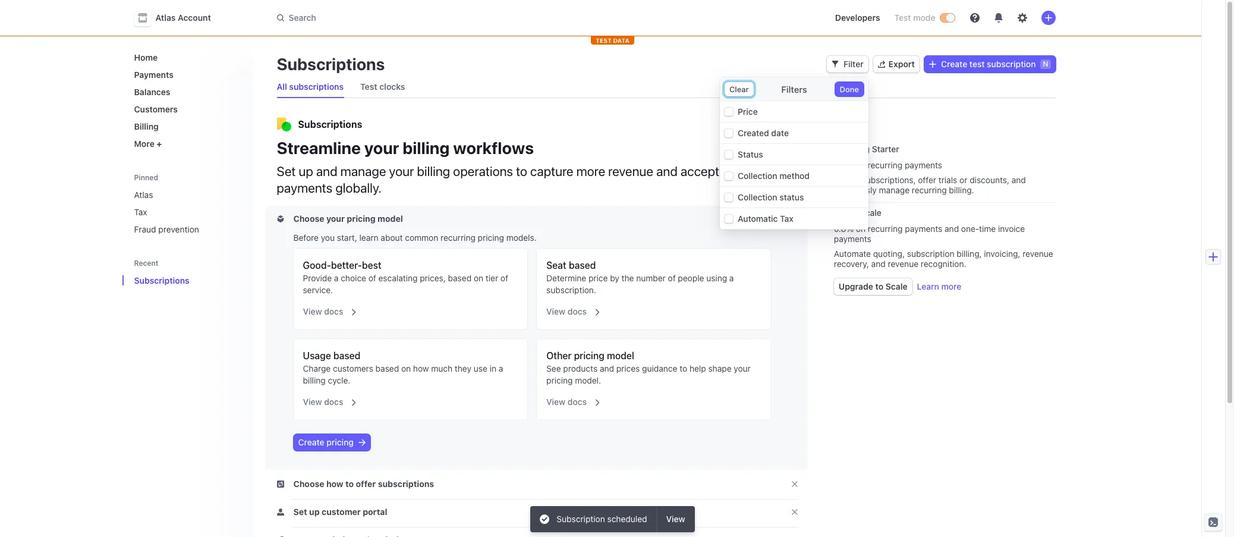 Task type: vqa. For each thing, say whether or not it's contained in the screenshot.
the top up
yes



Task type: describe. For each thing, give the bounding box(es) containing it.
view button
[[657, 506, 695, 532]]

choose how to offer subscriptions button
[[277, 478, 437, 490]]

subscription inside billing scale 0.8% on recurring payments and one-time invoice payments automate quoting, subscription billing, invoicing, revenue recovery, and revenue recognition.
[[908, 249, 955, 259]]

account
[[178, 12, 211, 23]]

prices,
[[420, 273, 446, 283]]

recurring inside streamline your billing workflows set up and manage your billing operations to capture more revenue and accept recurring payments globally.
[[723, 164, 774, 179]]

charge
[[303, 363, 331, 374]]

test for test clocks
[[360, 81, 378, 92]]

svg image for create pricing
[[359, 439, 366, 446]]

view for usage based
[[303, 397, 322, 407]]

2 horizontal spatial revenue
[[1023, 249, 1054, 259]]

all
[[277, 81, 287, 92]]

help image
[[970, 13, 980, 23]]

0.5%
[[834, 160, 854, 170]]

view docs button for other
[[540, 389, 602, 410]]

0 vertical spatial subscriptions
[[277, 54, 385, 74]]

products
[[564, 363, 598, 374]]

tab list containing all subscriptions
[[272, 76, 1056, 98]]

docs for determine
[[568, 306, 587, 316]]

pricing up the products
[[574, 350, 605, 361]]

view for other pricing model
[[547, 397, 566, 407]]

revenue inside streamline your billing workflows set up and manage your billing operations to capture more revenue and accept recurring payments globally.
[[609, 164, 654, 179]]

based right "customers"
[[376, 363, 399, 374]]

Search search field
[[270, 7, 605, 29]]

customers link
[[129, 99, 244, 119]]

export
[[889, 59, 915, 69]]

test data
[[596, 37, 630, 44]]

to inside button
[[876, 281, 884, 291]]

and inside other pricing model see products and prices guidance to help shape your pricing model.
[[600, 363, 614, 374]]

and inside the billing starter 0.5% on recurring payments create subscriptions, offer trials or discounts, and effortlessly manage recurring billing.
[[1012, 175, 1026, 185]]

they
[[455, 363, 472, 374]]

learn more link
[[918, 281, 962, 293]]

how inside usage based charge customers based on how much they use in a billing cycle.
[[413, 363, 429, 374]]

created
[[738, 128, 770, 138]]

starter
[[872, 144, 900, 154]]

escalating
[[379, 273, 418, 283]]

upgrade to scale button
[[834, 278, 913, 295]]

number
[[637, 273, 666, 283]]

choose how to offer subscriptions
[[294, 479, 434, 489]]

good-better-best provide a choice of escalating prices, based on tier of service.
[[303, 260, 509, 295]]

based inside seat based determine price by the number of people using a subscription.
[[569, 260, 596, 271]]

0 vertical spatial billing
[[403, 138, 450, 158]]

set up customer portal button
[[277, 506, 390, 518]]

billing for billing starter 0.5% on recurring payments create subscriptions, offer trials or discounts, and effortlessly manage recurring billing.
[[846, 144, 870, 154]]

payments up automate
[[834, 234, 872, 244]]

view for seat based
[[547, 306, 566, 316]]

recent navigation links element
[[122, 253, 253, 290]]

all subscriptions
[[277, 81, 344, 92]]

recurring up subscriptions, on the top right of the page
[[868, 160, 903, 170]]

collection for collection status
[[738, 192, 778, 202]]

atlas for atlas account
[[156, 12, 176, 23]]

edit pins image
[[233, 174, 240, 181]]

service.
[[303, 285, 333, 295]]

streamline your billing workflows set up and manage your billing operations to capture more revenue and accept recurring payments globally.
[[277, 138, 774, 196]]

discounts,
[[970, 175, 1010, 185]]

collection method
[[738, 171, 810, 181]]

using
[[707, 273, 728, 283]]

fraud prevention
[[134, 224, 199, 234]]

automatic tax
[[738, 214, 794, 224]]

learn
[[360, 233, 379, 243]]

by
[[610, 273, 620, 283]]

export button
[[874, 56, 920, 73]]

manage inside the billing starter 0.5% on recurring payments create subscriptions, offer trials or discounts, and effortlessly manage recurring billing.
[[879, 185, 910, 195]]

collection for collection method
[[738, 171, 778, 181]]

subscription scheduled
[[557, 514, 647, 524]]

on inside the billing starter 0.5% on recurring payments create subscriptions, offer trials or discounts, and effortlessly manage recurring billing.
[[856, 160, 866, 170]]

use
[[474, 363, 488, 374]]

svg image for choose how to offer subscriptions
[[277, 481, 284, 488]]

choose for choose your pricing model
[[294, 214, 324, 224]]

view docs for good-
[[303, 306, 343, 316]]

more +
[[134, 139, 162, 149]]

price
[[738, 106, 758, 117]]

choose your pricing model
[[294, 214, 403, 224]]

filter button
[[827, 56, 869, 73]]

a inside seat based determine price by the number of people using a subscription.
[[730, 273, 734, 283]]

atlas account
[[156, 12, 211, 23]]

1 horizontal spatial subscription
[[987, 59, 1036, 69]]

pinned navigation links element
[[129, 168, 246, 239]]

of inside seat based determine price by the number of people using a subscription.
[[668, 273, 676, 283]]

seat
[[547, 260, 567, 271]]

create pricing
[[298, 437, 354, 447]]

choose for choose how to offer subscriptions
[[294, 479, 324, 489]]

view docs button for seat
[[540, 299, 602, 320]]

subscriptions inside dropdown button
[[378, 479, 434, 489]]

create pricing link
[[294, 434, 371, 451]]

model.
[[575, 375, 601, 385]]

billing scale 0.8% on recurring payments and one-time invoice payments automate quoting, subscription billing, invoicing, revenue recovery, and revenue recognition.
[[834, 208, 1054, 269]]

view docs button for good-
[[296, 299, 358, 320]]

payments link
[[129, 65, 244, 84]]

provide
[[303, 273, 332, 283]]

based inside good-better-best provide a choice of escalating prices, based on tier of service.
[[448, 273, 472, 283]]

filters
[[782, 84, 808, 95]]

billing.
[[950, 185, 975, 195]]

status
[[738, 149, 764, 159]]

billing,
[[957, 249, 982, 259]]

balances
[[134, 87, 170, 97]]

billing for billing
[[134, 121, 159, 131]]

automatic
[[738, 214, 778, 224]]

customers
[[134, 104, 178, 114]]

a inside good-better-best provide a choice of escalating prices, based on tier of service.
[[334, 273, 339, 283]]

to inside other pricing model see products and prices guidance to help shape your pricing model.
[[680, 363, 688, 374]]

core navigation links element
[[129, 48, 244, 153]]

view docs for usage
[[303, 397, 343, 407]]

learn more
[[918, 281, 962, 291]]

0.8%
[[834, 224, 854, 234]]

invoicing,
[[985, 249, 1021, 259]]

to inside dropdown button
[[346, 479, 354, 489]]

subscriptions link
[[129, 271, 227, 290]]

or
[[960, 175, 968, 185]]

invoice
[[999, 224, 1026, 234]]

recent
[[134, 259, 159, 268]]

your inside other pricing model see products and prices guidance to help shape your pricing model.
[[734, 363, 751, 374]]

collection status
[[738, 192, 804, 202]]

recognition.
[[921, 259, 967, 269]]

pinned element
[[129, 185, 244, 239]]

mode
[[914, 12, 936, 23]]

globally.
[[336, 180, 382, 196]]

create test subscription
[[942, 59, 1036, 69]]

+
[[157, 139, 162, 149]]

clear button
[[725, 82, 754, 96]]

usage based charge customers based on how much they use in a billing cycle.
[[303, 350, 503, 385]]

recurring left billing.
[[912, 185, 947, 195]]

status
[[780, 192, 804, 202]]

help
[[690, 363, 706, 374]]

cycle.
[[328, 375, 351, 385]]

docs for charge
[[324, 397, 343, 407]]

pricing inside choose your pricing model "dropdown button"
[[347, 214, 376, 224]]

1 of from the left
[[369, 273, 376, 283]]

created date
[[738, 128, 789, 138]]

n
[[1044, 59, 1049, 68]]

tax link
[[129, 202, 244, 222]]

test
[[596, 37, 612, 44]]

recurring right common
[[441, 233, 476, 243]]

and down streamline on the top left of the page
[[316, 164, 338, 179]]

test for test mode
[[895, 12, 912, 23]]

how inside dropdown button
[[327, 479, 344, 489]]



Task type: locate. For each thing, give the bounding box(es) containing it.
1 horizontal spatial tax
[[780, 214, 794, 224]]

0 vertical spatial scale
[[861, 208, 882, 218]]

set up customer portal
[[294, 507, 388, 517]]

atlas inside button
[[156, 12, 176, 23]]

subscription up learn
[[908, 249, 955, 259]]

0 horizontal spatial subscription
[[908, 249, 955, 259]]

1 vertical spatial how
[[327, 479, 344, 489]]

time
[[980, 224, 996, 234]]

on inside usage based charge customers based on how much they use in a billing cycle.
[[401, 363, 411, 374]]

0 vertical spatial choose
[[294, 214, 324, 224]]

view docs button down subscription.
[[540, 299, 602, 320]]

1 vertical spatial test
[[360, 81, 378, 92]]

manage up globally.
[[341, 164, 386, 179]]

manage right effortlessly
[[879, 185, 910, 195]]

1 vertical spatial subscription
[[908, 249, 955, 259]]

on right '0.8%'
[[856, 224, 866, 234]]

best
[[362, 260, 382, 271]]

recurring inside billing scale 0.8% on recurring payments and one-time invoice payments automate quoting, subscription billing, invoicing, revenue recovery, and revenue recognition.
[[868, 224, 903, 234]]

based up "customers"
[[334, 350, 361, 361]]

view down charge
[[303, 397, 322, 407]]

1 vertical spatial scale
[[886, 281, 908, 291]]

0 vertical spatial more
[[577, 164, 606, 179]]

1 horizontal spatial subscriptions
[[378, 479, 434, 489]]

pricing up learn
[[347, 214, 376, 224]]

subscriptions up the all subscriptions
[[277, 54, 385, 74]]

0 horizontal spatial manage
[[341, 164, 386, 179]]

billing
[[134, 121, 159, 131], [846, 144, 870, 154], [834, 208, 858, 218]]

view docs button for usage
[[296, 389, 358, 410]]

pinned
[[134, 173, 158, 182]]

1 horizontal spatial model
[[607, 350, 635, 361]]

1 vertical spatial create
[[834, 175, 860, 185]]

view docs for other
[[547, 397, 587, 407]]

view docs down model.
[[547, 397, 587, 407]]

up inside dropdown button
[[309, 507, 320, 517]]

1 vertical spatial choose
[[294, 479, 324, 489]]

1 vertical spatial more
[[942, 281, 962, 291]]

svg image inside filter popup button
[[832, 61, 839, 68]]

payments inside streamline your billing workflows set up and manage your billing operations to capture more revenue and accept recurring payments globally.
[[277, 180, 333, 196]]

docs for model
[[568, 397, 587, 407]]

view docs for seat
[[547, 306, 587, 316]]

offer inside dropdown button
[[356, 479, 376, 489]]

atlas inside pinned "element"
[[134, 190, 153, 200]]

test inside tab list
[[360, 81, 378, 92]]

3 of from the left
[[668, 273, 676, 283]]

more inside streamline your billing workflows set up and manage your billing operations to capture more revenue and accept recurring payments globally.
[[577, 164, 606, 179]]

on right 0.5%
[[856, 160, 866, 170]]

automate
[[834, 249, 871, 259]]

atlas account button
[[134, 10, 223, 26]]

more
[[134, 139, 155, 149]]

payments up trials
[[905, 160, 943, 170]]

home link
[[129, 48, 244, 67]]

and right discounts,
[[1012, 175, 1026, 185]]

a right using
[[730, 273, 734, 283]]

payments up recognition.
[[905, 224, 943, 234]]

test
[[895, 12, 912, 23], [360, 81, 378, 92]]

workflows
[[453, 138, 534, 158]]

0 vertical spatial billing
[[134, 121, 159, 131]]

to inside streamline your billing workflows set up and manage your billing operations to capture more revenue and accept recurring payments globally.
[[516, 164, 528, 179]]

a right in
[[499, 363, 503, 374]]

subscriptions up portal at the left bottom of page
[[378, 479, 434, 489]]

billing link
[[129, 117, 244, 136]]

0 horizontal spatial how
[[327, 479, 344, 489]]

guidance
[[642, 363, 678, 374]]

choice
[[341, 273, 366, 283]]

subscriptions down recent
[[134, 275, 190, 285]]

0 horizontal spatial of
[[369, 273, 376, 283]]

developers link
[[831, 8, 885, 27]]

and left 'accept'
[[657, 164, 678, 179]]

set inside streamline your billing workflows set up and manage your billing operations to capture more revenue and accept recurring payments globally.
[[277, 164, 296, 179]]

1 vertical spatial subscriptions
[[378, 479, 434, 489]]

choose inside dropdown button
[[294, 479, 324, 489]]

test clocks
[[360, 81, 405, 92]]

start,
[[337, 233, 357, 243]]

2 horizontal spatial of
[[668, 273, 676, 283]]

billing up '0.8%'
[[834, 208, 858, 218]]

2 horizontal spatial create
[[942, 59, 968, 69]]

1 vertical spatial collection
[[738, 192, 778, 202]]

0 vertical spatial manage
[[341, 164, 386, 179]]

upgrade to scale
[[839, 281, 908, 291]]

data
[[614, 37, 630, 44]]

subscription scheduled alert dialog
[[531, 506, 695, 532]]

Search text field
[[270, 7, 605, 29]]

scale left learn
[[886, 281, 908, 291]]

view right scheduled
[[666, 514, 686, 524]]

price
[[589, 273, 608, 283]]

recurring up quoting,
[[868, 224, 903, 234]]

0 horizontal spatial revenue
[[609, 164, 654, 179]]

1 choose from the top
[[294, 214, 324, 224]]

2 choose from the top
[[294, 479, 324, 489]]

test left mode
[[895, 12, 912, 23]]

on
[[856, 160, 866, 170], [856, 224, 866, 234], [474, 273, 484, 283], [401, 363, 411, 374]]

collection down status
[[738, 171, 778, 181]]

subscriptions inside recent navigation links element
[[134, 275, 190, 285]]

payments
[[134, 70, 174, 80]]

collection up automatic
[[738, 192, 778, 202]]

pricing down see
[[547, 375, 573, 385]]

svg image inside choose your pricing model "dropdown button"
[[277, 215, 284, 222]]

1 vertical spatial billing
[[846, 144, 870, 154]]

shape
[[709, 363, 732, 374]]

of down best
[[369, 273, 376, 283]]

svg image
[[832, 61, 839, 68], [930, 61, 937, 68], [277, 215, 284, 222], [359, 439, 366, 446], [277, 481, 284, 488], [277, 509, 284, 516]]

1 horizontal spatial scale
[[886, 281, 908, 291]]

view docs
[[303, 306, 343, 316], [547, 306, 587, 316], [303, 397, 343, 407], [547, 397, 587, 407]]

fraud prevention link
[[129, 219, 244, 239]]

model up prices
[[607, 350, 635, 361]]

docs down subscription.
[[568, 306, 587, 316]]

billing up 0.5%
[[846, 144, 870, 154]]

a
[[334, 273, 339, 283], [730, 273, 734, 283], [499, 363, 503, 374]]

0 vertical spatial atlas
[[156, 12, 176, 23]]

0 vertical spatial test
[[895, 12, 912, 23]]

view docs button down cycle.
[[296, 389, 358, 410]]

billing inside the core navigation links element
[[134, 121, 159, 131]]

customer
[[322, 507, 361, 517]]

date
[[772, 128, 789, 138]]

done button
[[835, 82, 864, 96]]

manage inside streamline your billing workflows set up and manage your billing operations to capture more revenue and accept recurring payments globally.
[[341, 164, 386, 179]]

view docs down service.
[[303, 306, 343, 316]]

choose your pricing model button
[[277, 213, 405, 225]]

billing up more +
[[134, 121, 159, 131]]

you
[[321, 233, 335, 243]]

1 vertical spatial subscriptions
[[298, 119, 362, 130]]

2 vertical spatial billing
[[834, 208, 858, 218]]

docs down service.
[[324, 306, 343, 316]]

customers
[[333, 363, 373, 374]]

offer inside the billing starter 0.5% on recurring payments create subscriptions, offer trials or discounts, and effortlessly manage recurring billing.
[[919, 175, 937, 185]]

view inside 'button'
[[666, 514, 686, 524]]

1 horizontal spatial offer
[[919, 175, 937, 185]]

view docs button down service.
[[296, 299, 358, 320]]

2 collection from the top
[[738, 192, 778, 202]]

pricing
[[834, 119, 867, 130]]

atlas down pinned
[[134, 190, 153, 200]]

subscriptions inside tab list
[[289, 81, 344, 92]]

to right upgrade in the right bottom of the page
[[876, 281, 884, 291]]

model up about
[[378, 214, 403, 224]]

usage
[[303, 350, 331, 361]]

1 horizontal spatial how
[[413, 363, 429, 374]]

billing starter 0.5% on recurring payments create subscriptions, offer trials or discounts, and effortlessly manage recurring billing.
[[834, 144, 1026, 195]]

2 of from the left
[[501, 273, 509, 283]]

to up customer
[[346, 479, 354, 489]]

view for good-better-best
[[303, 306, 322, 316]]

home
[[134, 52, 158, 62]]

clocks
[[380, 81, 405, 92]]

0 horizontal spatial subscriptions
[[289, 81, 344, 92]]

view down see
[[547, 397, 566, 407]]

and up upgrade to scale
[[872, 259, 886, 269]]

0 horizontal spatial atlas
[[134, 190, 153, 200]]

1 vertical spatial set
[[294, 507, 307, 517]]

model
[[378, 214, 403, 224], [607, 350, 635, 361]]

clear
[[730, 84, 749, 94]]

0 horizontal spatial offer
[[356, 479, 376, 489]]

done
[[840, 84, 859, 94]]

0 vertical spatial collection
[[738, 171, 778, 181]]

subscriptions right all
[[289, 81, 344, 92]]

1 vertical spatial billing
[[417, 164, 450, 179]]

tax down status
[[780, 214, 794, 224]]

choose up before
[[294, 214, 324, 224]]

1 vertical spatial up
[[309, 507, 320, 517]]

subscriptions,
[[862, 175, 916, 185]]

0 vertical spatial set
[[277, 164, 296, 179]]

pin to navigation image
[[233, 276, 242, 285]]

2 vertical spatial create
[[298, 437, 325, 447]]

0 horizontal spatial create
[[298, 437, 325, 447]]

svg image for set up customer portal
[[277, 509, 284, 516]]

to left help
[[680, 363, 688, 374]]

1 collection from the top
[[738, 171, 778, 181]]

more right learn
[[942, 281, 962, 291]]

subscription right test
[[987, 59, 1036, 69]]

the
[[622, 273, 634, 283]]

1 horizontal spatial atlas
[[156, 12, 176, 23]]

1 vertical spatial atlas
[[134, 190, 153, 200]]

1 vertical spatial manage
[[879, 185, 910, 195]]

2 vertical spatial billing
[[303, 375, 326, 385]]

based
[[569, 260, 596, 271], [448, 273, 472, 283], [334, 350, 361, 361], [376, 363, 399, 374]]

test mode
[[895, 12, 936, 23]]

a down better-
[[334, 273, 339, 283]]

manage
[[341, 164, 386, 179], [879, 185, 910, 195]]

0 horizontal spatial more
[[577, 164, 606, 179]]

model inside other pricing model see products and prices guidance to help shape your pricing model.
[[607, 350, 635, 361]]

0 horizontal spatial tax
[[134, 207, 147, 217]]

other
[[547, 350, 572, 361]]

create inside the billing starter 0.5% on recurring payments create subscriptions, offer trials or discounts, and effortlessly manage recurring billing.
[[834, 175, 860, 185]]

atlas for atlas
[[134, 190, 153, 200]]

svg image for filter
[[832, 61, 839, 68]]

of right "tier"
[[501, 273, 509, 283]]

more right "capture"
[[577, 164, 606, 179]]

a inside usage based charge customers based on how much they use in a billing cycle.
[[499, 363, 503, 374]]

pricing up choose how to offer subscriptions dropdown button at the bottom of the page
[[327, 437, 354, 447]]

model inside "dropdown button"
[[378, 214, 403, 224]]

svg image inside choose how to offer subscriptions dropdown button
[[277, 481, 284, 488]]

svg image inside create pricing link
[[359, 439, 366, 446]]

recurring down status
[[723, 164, 774, 179]]

view docs down cycle.
[[303, 397, 343, 407]]

create for create pricing
[[298, 437, 325, 447]]

revenue
[[609, 164, 654, 179], [1023, 249, 1054, 259], [888, 259, 919, 269]]

0 vertical spatial subscription
[[987, 59, 1036, 69]]

0 horizontal spatial scale
[[861, 208, 882, 218]]

set inside dropdown button
[[294, 507, 307, 517]]

0 vertical spatial model
[[378, 214, 403, 224]]

up down streamline on the top left of the page
[[299, 164, 313, 179]]

on left "tier"
[[474, 273, 484, 283]]

recurring
[[868, 160, 903, 170], [723, 164, 774, 179], [912, 185, 947, 195], [868, 224, 903, 234], [441, 233, 476, 243]]

scheduled
[[608, 514, 647, 524]]

in
[[490, 363, 497, 374]]

1 horizontal spatial of
[[501, 273, 509, 283]]

docs for best
[[324, 306, 343, 316]]

payments inside the billing starter 0.5% on recurring payments create subscriptions, offer trials or discounts, and effortlessly manage recurring billing.
[[905, 160, 943, 170]]

how up the set up customer portal dropdown button
[[327, 479, 344, 489]]

1 horizontal spatial create
[[834, 175, 860, 185]]

payments down streamline on the top left of the page
[[277, 180, 333, 196]]

tab list
[[272, 76, 1056, 98]]

of left people
[[668, 273, 676, 283]]

on inside good-better-best provide a choice of escalating prices, based on tier of service.
[[474, 273, 484, 283]]

0 vertical spatial up
[[299, 164, 313, 179]]

atlas left account
[[156, 12, 176, 23]]

create for create test subscription
[[942, 59, 968, 69]]

2 horizontal spatial a
[[730, 273, 734, 283]]

how left much
[[413, 363, 429, 374]]

1 horizontal spatial more
[[942, 281, 962, 291]]

offer
[[919, 175, 937, 185], [356, 479, 376, 489]]

scale inside billing scale 0.8% on recurring payments and one-time invoice payments automate quoting, subscription billing, invoicing, revenue recovery, and revenue recognition.
[[861, 208, 882, 218]]

scale
[[861, 208, 882, 218], [886, 281, 908, 291]]

effortlessly
[[834, 185, 877, 195]]

up
[[299, 164, 313, 179], [309, 507, 320, 517]]

good-
[[303, 260, 331, 271]]

scale inside button
[[886, 281, 908, 291]]

and left one-
[[945, 224, 959, 234]]

upgrade
[[839, 281, 874, 291]]

search
[[289, 12, 316, 23]]

before you start, learn about common recurring pricing models.
[[294, 233, 537, 243]]

scale down effortlessly
[[861, 208, 882, 218]]

and
[[316, 164, 338, 179], [657, 164, 678, 179], [1012, 175, 1026, 185], [945, 224, 959, 234], [872, 259, 886, 269], [600, 363, 614, 374]]

to left "capture"
[[516, 164, 528, 179]]

atlas link
[[129, 185, 244, 205]]

view down subscription.
[[547, 306, 566, 316]]

svg image inside the set up customer portal dropdown button
[[277, 509, 284, 516]]

set down streamline on the top left of the page
[[277, 164, 296, 179]]

one-
[[962, 224, 980, 234]]

1 horizontal spatial revenue
[[888, 259, 919, 269]]

subscriptions
[[277, 54, 385, 74], [298, 119, 362, 130], [134, 275, 190, 285]]

set left customer
[[294, 507, 307, 517]]

0 horizontal spatial model
[[378, 214, 403, 224]]

0 vertical spatial subscriptions
[[289, 81, 344, 92]]

quoting,
[[874, 249, 905, 259]]

see
[[547, 363, 561, 374]]

billing for billing scale 0.8% on recurring payments and one-time invoice payments automate quoting, subscription billing, invoicing, revenue recovery, and revenue recognition.
[[834, 208, 858, 218]]

set
[[277, 164, 296, 179], [294, 507, 307, 517]]

2 vertical spatial subscriptions
[[134, 275, 190, 285]]

pricing inside create pricing link
[[327, 437, 354, 447]]

subscriptions up streamline on the top left of the page
[[298, 119, 362, 130]]

0 horizontal spatial test
[[360, 81, 378, 92]]

offer left trials
[[919, 175, 937, 185]]

0 vertical spatial create
[[942, 59, 968, 69]]

choose inside "dropdown button"
[[294, 214, 324, 224]]

billing inside usage based charge customers based on how much they use in a billing cycle.
[[303, 375, 326, 385]]

and left prices
[[600, 363, 614, 374]]

docs down cycle.
[[324, 397, 343, 407]]

view down service.
[[303, 306, 322, 316]]

tax inside pinned "element"
[[134, 207, 147, 217]]

fraud
[[134, 224, 156, 234]]

1 horizontal spatial manage
[[879, 185, 910, 195]]

choose up the set up customer portal dropdown button
[[294, 479, 324, 489]]

up inside streamline your billing workflows set up and manage your billing operations to capture more revenue and accept recurring payments globally.
[[299, 164, 313, 179]]

docs down model.
[[568, 397, 587, 407]]

tax up fraud
[[134, 207, 147, 217]]

1 vertical spatial model
[[607, 350, 635, 361]]

0 vertical spatial how
[[413, 363, 429, 374]]

0 horizontal spatial a
[[334, 273, 339, 283]]

choose
[[294, 214, 324, 224], [294, 479, 324, 489]]

offer up portal at the left bottom of page
[[356, 479, 376, 489]]

more
[[577, 164, 606, 179], [942, 281, 962, 291]]

up left customer
[[309, 507, 320, 517]]

settings image
[[1018, 13, 1027, 23]]

1 vertical spatial offer
[[356, 479, 376, 489]]

1 horizontal spatial a
[[499, 363, 503, 374]]

billing inside billing scale 0.8% on recurring payments and one-time invoice payments automate quoting, subscription billing, invoicing, revenue recovery, and revenue recognition.
[[834, 208, 858, 218]]

method
[[780, 171, 810, 181]]

your inside "dropdown button"
[[327, 214, 345, 224]]

on inside billing scale 0.8% on recurring payments and one-time invoice payments automate quoting, subscription billing, invoicing, revenue recovery, and revenue recognition.
[[856, 224, 866, 234]]

people
[[678, 273, 704, 283]]

svg image for choose your pricing model
[[277, 215, 284, 222]]

1 horizontal spatial test
[[895, 12, 912, 23]]

test left clocks
[[360, 81, 378, 92]]

based right prices,
[[448, 273, 472, 283]]

billing inside the billing starter 0.5% on recurring payments create subscriptions, offer trials or discounts, and effortlessly manage recurring billing.
[[846, 144, 870, 154]]

seat based determine price by the number of people using a subscription.
[[547, 260, 734, 295]]

based up price
[[569, 260, 596, 271]]

0 vertical spatial offer
[[919, 175, 937, 185]]

other pricing model see products and prices guidance to help shape your pricing model.
[[547, 350, 751, 385]]

view docs button down model.
[[540, 389, 602, 410]]

on left much
[[401, 363, 411, 374]]

view docs down subscription.
[[547, 306, 587, 316]]

pricing left models.
[[478, 233, 504, 243]]

all subscriptions link
[[272, 79, 349, 95]]



